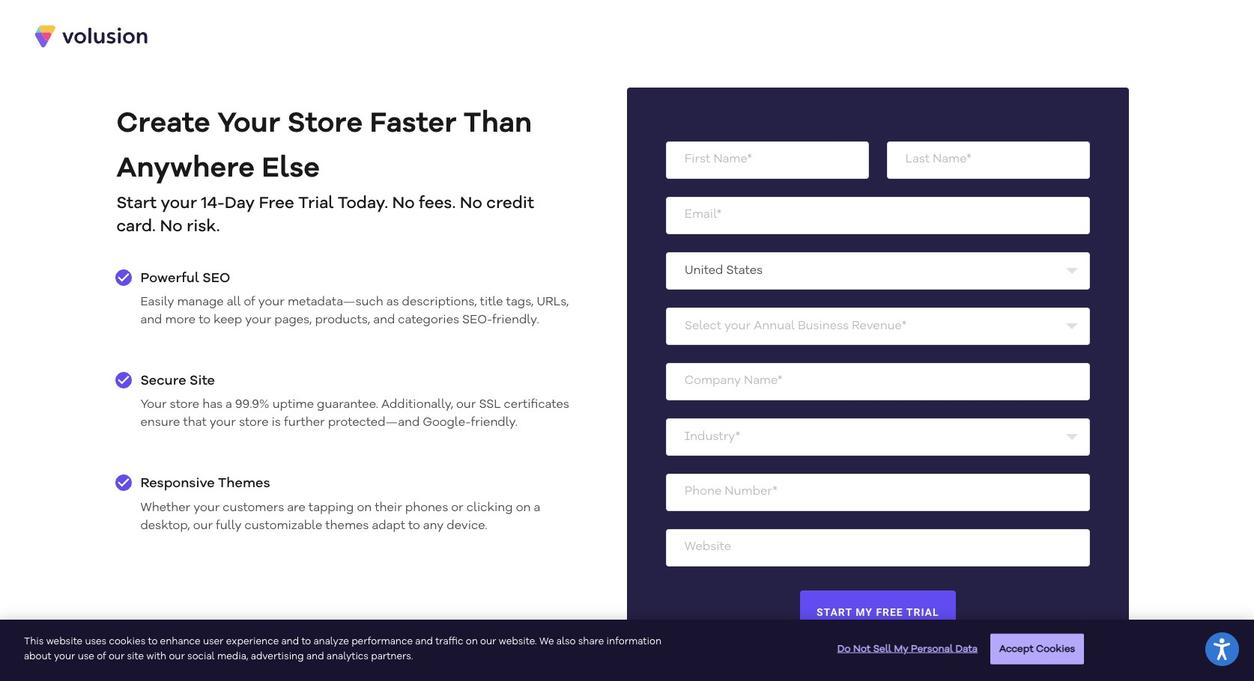 Task type: describe. For each thing, give the bounding box(es) containing it.
first
[[685, 154, 711, 166]]

fully
[[216, 521, 242, 533]]

themes
[[218, 478, 270, 491]]

volusion logo image
[[33, 24, 149, 48]]

2 horizontal spatial on
[[516, 503, 531, 515]]

2 horizontal spatial no
[[460, 196, 482, 212]]

site
[[190, 375, 215, 388]]

open accessibe: accessibility options, statement and help image
[[1214, 639, 1231, 661]]

phone number*
[[685, 487, 778, 499]]

website.
[[499, 638, 537, 647]]

or
[[451, 503, 464, 515]]

free inside the start your 14-day free trial today. no fees. no credit card. no risk.
[[259, 196, 294, 212]]

privacy
[[928, 670, 966, 680]]

powerful
[[140, 272, 199, 285]]

social
[[187, 652, 215, 662]]

ensure
[[140, 418, 180, 430]]

adapt
[[372, 521, 405, 533]]

is
[[272, 418, 281, 430]]

policy.
[[968, 670, 1001, 680]]

traffic
[[436, 638, 464, 647]]

your inside create your store faster than anywhere else
[[217, 110, 280, 138]]

0 vertical spatial my
[[856, 607, 873, 619]]

customers
[[223, 503, 284, 515]]

that
[[183, 418, 207, 430]]

read
[[880, 670, 906, 680]]

cookies
[[1036, 645, 1076, 655]]

sell
[[874, 645, 892, 655]]

ssl
[[479, 400, 501, 412]]

risk.
[[187, 219, 220, 235]]

privacy alert dialog
[[0, 620, 1254, 682]]

of inside easily manage all of your metadata—such as descriptions, title tags, urls, and more to keep your pages, products, and categories seo-friendly.
[[244, 297, 255, 309]]

read our privacy policy. link
[[880, 670, 1001, 680]]

day
[[225, 196, 255, 212]]

further
[[284, 418, 325, 430]]

your inside this website uses cookies to enhance user experience and to analyze performance and traffic on our website. we also share information about your use of our site with our social media, advertising and analytics partners.
[[54, 652, 75, 662]]

partners.
[[371, 652, 413, 662]]

to up with
[[148, 638, 158, 647]]

not
[[853, 645, 871, 655]]

urls,
[[537, 297, 569, 309]]

more
[[165, 315, 196, 327]]

share
[[578, 638, 604, 647]]

your inside your store has a 99.9% uptime guarantee. additionally, our ssl certificates ensure that your store is further protected—and google-friendly.
[[140, 400, 167, 412]]

responsive
[[140, 478, 215, 491]]

our right read
[[909, 670, 926, 680]]

credit
[[487, 196, 534, 212]]

also
[[557, 638, 576, 647]]

secure site
[[140, 375, 215, 388]]

number*
[[725, 487, 778, 499]]

user
[[203, 638, 224, 647]]

your inside the whether your customers are tapping on their phones or clicking on a desktop, our fully customizable themes adapt to any device.
[[194, 503, 220, 515]]

all
[[227, 297, 241, 309]]

Website text field
[[666, 530, 1090, 567]]

email*
[[685, 209, 722, 221]]

descriptions,
[[402, 297, 477, 309]]

guarantee.
[[317, 400, 378, 412]]

uptime
[[272, 400, 314, 412]]

protected—and
[[328, 418, 420, 430]]

whether
[[140, 503, 191, 515]]

our down cookies
[[109, 652, 125, 662]]

experience
[[226, 638, 279, 647]]

personal
[[911, 645, 953, 655]]

accept
[[1000, 645, 1034, 655]]

and down easily
[[140, 315, 162, 327]]

start for start your 14-day free trial today. no fees. no credit card. no risk.
[[116, 196, 157, 212]]

store
[[287, 110, 363, 138]]

Company Name* text field
[[666, 363, 1090, 401]]

else
[[262, 155, 320, 184]]

0 vertical spatial store
[[170, 400, 199, 412]]

uses
[[85, 638, 107, 647]]

of inside this website uses cookies to enhance user experience and to analyze performance and traffic on our website. we also share information about your use of our site with our social media, advertising and analytics partners.
[[97, 652, 106, 662]]

performance
[[352, 638, 413, 647]]

phones
[[405, 503, 448, 515]]

phone
[[685, 487, 722, 499]]

has
[[202, 400, 223, 412]]

powerful seo
[[140, 272, 230, 285]]

1 horizontal spatial no
[[392, 196, 415, 212]]

faster
[[370, 110, 457, 138]]

about
[[24, 652, 51, 662]]

and up advertising
[[281, 638, 299, 647]]

company
[[685, 376, 741, 388]]

start for start my free trial
[[817, 607, 853, 619]]

free inside button
[[876, 607, 904, 619]]

device.
[[447, 521, 488, 533]]

metadata—such
[[288, 297, 383, 309]]

google-
[[423, 418, 471, 430]]

our down enhance
[[169, 652, 185, 662]]

website
[[46, 638, 83, 647]]

and down analyze
[[306, 652, 324, 662]]

your up pages,
[[258, 297, 285, 309]]

title
[[480, 297, 503, 309]]

company name*
[[685, 376, 783, 388]]

data
[[956, 645, 978, 655]]

easily
[[140, 297, 174, 309]]

start my free trial button
[[800, 591, 956, 635]]

your right keep
[[245, 315, 271, 327]]

a inside the whether your customers are tapping on their phones or clicking on a desktop, our fully customizable themes adapt to any device.
[[534, 503, 540, 515]]

trial inside the start your 14-day free trial today. no fees. no credit card. no risk.
[[298, 196, 334, 212]]



Task type: vqa. For each thing, say whether or not it's contained in the screenshot.
UMI
no



Task type: locate. For each thing, give the bounding box(es) containing it.
our inside the whether your customers are tapping on their phones or clicking on a desktop, our fully customizable themes adapt to any device.
[[193, 521, 213, 533]]

additionally,
[[381, 400, 453, 412]]

store
[[170, 400, 199, 412], [239, 418, 269, 430]]

1 vertical spatial store
[[239, 418, 269, 430]]

and down as
[[373, 315, 395, 327]]

start inside button
[[817, 607, 853, 619]]

keep
[[214, 315, 242, 327]]

0 horizontal spatial store
[[170, 400, 199, 412]]

secure
[[140, 375, 186, 388]]

pages,
[[274, 315, 312, 327]]

1 horizontal spatial trial
[[907, 607, 939, 619]]

our
[[456, 400, 476, 412], [193, 521, 213, 533], [480, 638, 496, 647], [109, 652, 125, 662], [169, 652, 185, 662], [909, 670, 926, 680]]

our inside your store has a 99.9% uptime guarantee. additionally, our ssl certificates ensure that your store is further protected—and google-friendly.
[[456, 400, 476, 412]]

0 horizontal spatial my
[[856, 607, 873, 619]]

create
[[116, 110, 210, 138]]

your
[[217, 110, 280, 138], [140, 400, 167, 412]]

Last Name* text field
[[887, 141, 1090, 179]]

1 horizontal spatial free
[[876, 607, 904, 619]]

start up do
[[817, 607, 853, 619]]

responsive themes
[[140, 478, 270, 491]]

your inside your store has a 99.9% uptime guarantee. additionally, our ssl certificates ensure that your store is further protected—and google-friendly.
[[210, 418, 236, 430]]

on right traffic
[[466, 638, 478, 647]]

do not sell my personal data button
[[838, 635, 978, 665]]

my right sell
[[894, 645, 909, 655]]

clicking
[[467, 503, 513, 515]]

seo
[[202, 272, 230, 285]]

to inside easily manage all of your metadata—such as descriptions, title tags, urls, and more to keep your pages, products, and categories seo-friendly.
[[199, 315, 211, 327]]

start your 14-day free trial today. no fees. no credit card. no risk.
[[116, 196, 534, 235]]

website
[[685, 542, 731, 554]]

0 horizontal spatial on
[[357, 503, 372, 515]]

a right has
[[226, 400, 232, 412]]

customizable
[[245, 521, 322, 533]]

than
[[464, 110, 532, 138]]

Email* email field
[[666, 197, 1090, 234]]

your down website
[[54, 652, 75, 662]]

our left fully
[[193, 521, 213, 533]]

fees.
[[419, 196, 456, 212]]

a inside your store has a 99.9% uptime guarantee. additionally, our ssl certificates ensure that your store is further protected—and google-friendly.
[[226, 400, 232, 412]]

0 vertical spatial free
[[259, 196, 294, 212]]

0 horizontal spatial of
[[97, 652, 106, 662]]

0 horizontal spatial trial
[[298, 196, 334, 212]]

certificates
[[504, 400, 569, 412]]

your down has
[[210, 418, 236, 430]]

0 vertical spatial of
[[244, 297, 255, 309]]

today.
[[338, 196, 388, 212]]

enhance
[[160, 638, 201, 647]]

0 horizontal spatial start
[[116, 196, 157, 212]]

1 vertical spatial your
[[140, 400, 167, 412]]

cookies
[[109, 638, 146, 647]]

use
[[78, 652, 94, 662]]

1 horizontal spatial my
[[894, 645, 909, 655]]

Phone Number* text field
[[666, 474, 1090, 512]]

read our privacy policy.
[[880, 670, 1001, 680]]

do
[[838, 645, 851, 655]]

trial inside "start my free trial" button
[[907, 607, 939, 619]]

1 horizontal spatial start
[[817, 607, 853, 619]]

of right all
[[244, 297, 255, 309]]

of right use
[[97, 652, 106, 662]]

1 vertical spatial trial
[[907, 607, 939, 619]]

advertising
[[251, 652, 304, 662]]

tapping
[[309, 503, 354, 515]]

with
[[146, 652, 166, 662]]

on right clicking
[[516, 503, 531, 515]]

your inside the start your 14-day free trial today. no fees. no credit card. no risk.
[[161, 196, 197, 212]]

name* right first
[[714, 154, 752, 166]]

1 horizontal spatial store
[[239, 418, 269, 430]]

free right day
[[259, 196, 294, 212]]

any
[[423, 521, 444, 533]]

we
[[540, 638, 554, 647]]

1 horizontal spatial your
[[217, 110, 280, 138]]

store up that
[[170, 400, 199, 412]]

your up risk.
[[161, 196, 197, 212]]

1 horizontal spatial a
[[534, 503, 540, 515]]

trial down else
[[298, 196, 334, 212]]

1 vertical spatial a
[[534, 503, 540, 515]]

anywhere
[[116, 155, 255, 184]]

analytics
[[327, 652, 369, 662]]

1 horizontal spatial on
[[466, 638, 478, 647]]

on left their
[[357, 503, 372, 515]]

start
[[116, 196, 157, 212], [817, 607, 853, 619]]

0 vertical spatial trial
[[298, 196, 334, 212]]

products,
[[315, 315, 370, 327]]

last name*
[[906, 154, 972, 166]]

name* for last name*
[[933, 154, 972, 166]]

my up not
[[856, 607, 873, 619]]

to left the any
[[408, 521, 420, 533]]

our left ssl
[[456, 400, 476, 412]]

name* right last
[[933, 154, 972, 166]]

information
[[607, 638, 662, 647]]

first name*
[[685, 154, 752, 166]]

0 horizontal spatial a
[[226, 400, 232, 412]]

start up card.
[[116, 196, 157, 212]]

themes
[[325, 521, 369, 533]]

1 vertical spatial start
[[817, 607, 853, 619]]

store down 99.9%
[[239, 418, 269, 430]]

this
[[24, 638, 44, 647]]

site
[[127, 652, 144, 662]]

on inside this website uses cookies to enhance user experience and to analyze performance and traffic on our website. we also share information about your use of our site with our social media, advertising and analytics partners.
[[466, 638, 478, 647]]

categories
[[398, 315, 459, 327]]

easily manage all of your metadata—such as descriptions, title tags, urls, and more to keep your pages, products, and categories seo-friendly.
[[140, 297, 569, 327]]

0 horizontal spatial free
[[259, 196, 294, 212]]

0 horizontal spatial your
[[140, 400, 167, 412]]

to down manage
[[199, 315, 211, 327]]

friendly. inside easily manage all of your metadata—such as descriptions, title tags, urls, and more to keep your pages, products, and categories seo-friendly.
[[492, 315, 539, 327]]

0 vertical spatial a
[[226, 400, 232, 412]]

do not sell my personal data
[[838, 645, 978, 655]]

name* for company name*
[[744, 376, 783, 388]]

0 vertical spatial friendly.
[[492, 315, 539, 327]]

free up sell
[[876, 607, 904, 619]]

name* for first name*
[[714, 154, 752, 166]]

my inside privacy 'alert dialog'
[[894, 645, 909, 655]]

name*
[[714, 154, 752, 166], [933, 154, 972, 166], [744, 376, 783, 388]]

analyze
[[314, 638, 349, 647]]

desktop,
[[140, 521, 190, 533]]

1 vertical spatial free
[[876, 607, 904, 619]]

accept cookies button
[[991, 634, 1084, 666]]

start inside the start your 14-day free trial today. no fees. no credit card. no risk.
[[116, 196, 157, 212]]

a
[[226, 400, 232, 412], [534, 503, 540, 515]]

and
[[140, 315, 162, 327], [373, 315, 395, 327], [281, 638, 299, 647], [415, 638, 433, 647], [306, 652, 324, 662]]

card.
[[116, 219, 156, 235]]

your up else
[[217, 110, 280, 138]]

1 vertical spatial of
[[97, 652, 106, 662]]

trial up the personal
[[907, 607, 939, 619]]

trial
[[298, 196, 334, 212], [907, 607, 939, 619]]

are
[[287, 503, 306, 515]]

no right fees.
[[460, 196, 482, 212]]

friendly. inside your store has a 99.9% uptime guarantee. additionally, our ssl certificates ensure that your store is further protected—and google-friendly.
[[471, 418, 518, 430]]

0 horizontal spatial no
[[160, 219, 182, 235]]

to left analyze
[[302, 638, 311, 647]]

1 vertical spatial friendly.
[[471, 418, 518, 430]]

tags,
[[506, 297, 534, 309]]

create your store faster than anywhere else
[[116, 110, 532, 184]]

name* right company
[[744, 376, 783, 388]]

friendly. down the tags,
[[492, 315, 539, 327]]

and left traffic
[[415, 638, 433, 647]]

friendly. down ssl
[[471, 418, 518, 430]]

your up 'ensure'
[[140, 400, 167, 412]]

your down responsive themes
[[194, 503, 220, 515]]

whether your customers are tapping on their phones or clicking on a desktop, our fully customizable themes adapt to any device.
[[140, 503, 540, 533]]

your store has a 99.9% uptime guarantee. additionally, our ssl certificates ensure that your store is further protected—and google-friendly.
[[140, 400, 569, 430]]

no left risk.
[[160, 219, 182, 235]]

0 vertical spatial start
[[116, 196, 157, 212]]

manage
[[177, 297, 224, 309]]

our left website.
[[480, 638, 496, 647]]

to inside the whether your customers are tapping on their phones or clicking on a desktop, our fully customizable themes adapt to any device.
[[408, 521, 420, 533]]

media,
[[217, 652, 248, 662]]

First Name* text field
[[666, 141, 869, 179]]

0 vertical spatial your
[[217, 110, 280, 138]]

their
[[375, 503, 402, 515]]

no left fees.
[[392, 196, 415, 212]]

a right clicking
[[534, 503, 540, 515]]

1 horizontal spatial of
[[244, 297, 255, 309]]

as
[[386, 297, 399, 309]]

this website uses cookies to enhance user experience and to analyze performance and traffic on our website. we also share information about your use of our site with our social media, advertising and analytics partners.
[[24, 638, 662, 662]]

1 vertical spatial my
[[894, 645, 909, 655]]

last
[[906, 154, 930, 166]]



